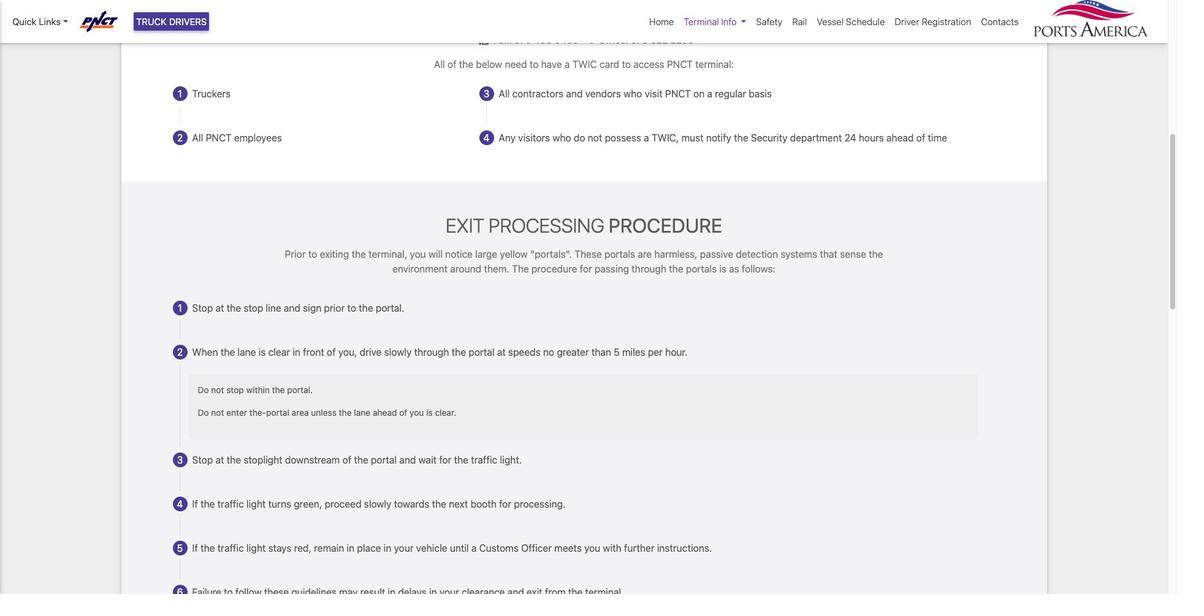 Task type: vqa. For each thing, say whether or not it's contained in the screenshot.
enter
yes



Task type: locate. For each thing, give the bounding box(es) containing it.
who left 'do'
[[553, 132, 571, 143]]

if
[[192, 499, 198, 511], [192, 544, 198, 555]]

speeds
[[508, 347, 541, 358]]

0 vertical spatial slowly
[[384, 347, 412, 358]]

0 vertical spatial is
[[720, 264, 727, 275]]

through right drive
[[414, 347, 449, 358]]

2 973 from the left
[[631, 34, 648, 45]]

phone image
[[581, 35, 599, 45]]

stop up enter
[[226, 385, 244, 396]]

is left clear
[[259, 347, 266, 358]]

a right have
[[565, 59, 570, 70]]

0 vertical spatial stop
[[244, 303, 263, 314]]

not for do not enter the-portal area unless the lane ahead of you is clear.
[[211, 408, 224, 419]]

1 vertical spatial at
[[497, 347, 506, 358]]

ahead right hours
[[887, 132, 914, 143]]

traffic left stays
[[218, 544, 244, 555]]

slowly
[[384, 347, 412, 358], [364, 499, 392, 511]]

1 vertical spatial all
[[499, 88, 510, 99]]

quick links
[[12, 16, 61, 27]]

2 horizontal spatial portal
[[469, 347, 495, 358]]

4
[[484, 132, 490, 143], [177, 499, 183, 511]]

1 vertical spatial not
[[211, 385, 224, 396]]

0 vertical spatial light
[[247, 499, 266, 511]]

truck drivers link
[[134, 12, 209, 31]]

to right prior
[[347, 303, 356, 314]]

you left clear.
[[410, 408, 424, 419]]

of left clear.
[[399, 408, 407, 419]]

0 vertical spatial and
[[566, 88, 583, 99]]

2 left 'all pnct employees'
[[177, 132, 183, 143]]

is left clear.
[[426, 408, 433, 419]]

not left enter
[[211, 408, 224, 419]]

0 vertical spatial traffic
[[471, 455, 498, 466]]

in left place
[[347, 544, 355, 555]]

1
[[178, 88, 182, 99], [178, 303, 182, 314]]

any visitors who do not possess a twic, must notify the security department 24 hours ahead of time
[[499, 132, 948, 143]]

portal left area at left bottom
[[266, 408, 289, 419]]

0 vertical spatial 1
[[178, 88, 182, 99]]

safety link
[[752, 10, 788, 33]]

stop for stop at the stoplight downstream of the portal and wait for the traffic light.
[[192, 455, 213, 466]]

0 horizontal spatial 5
[[177, 544, 183, 555]]

hours
[[859, 132, 884, 143]]

vessel schedule
[[817, 16, 885, 27]]

1 vertical spatial ahead
[[373, 408, 397, 419]]

2 vertical spatial for
[[499, 499, 512, 511]]

with
[[603, 544, 622, 555]]

2 vertical spatial traffic
[[218, 544, 244, 555]]

1 vertical spatial stop
[[192, 455, 213, 466]]

light left stays
[[247, 544, 266, 555]]

of
[[448, 59, 457, 70], [917, 132, 926, 143], [327, 347, 336, 358], [399, 408, 407, 419], [343, 455, 352, 466]]

2 for all pnct employees
[[177, 132, 183, 143]]

sign
[[303, 303, 322, 314]]

0 horizontal spatial lane
[[238, 347, 256, 358]]

office:
[[599, 34, 629, 45]]

security
[[751, 132, 788, 143]]

2 horizontal spatial and
[[566, 88, 583, 99]]

when the lane is clear in front of you, drive slowly through the portal at speeds no greater than 5 miles per hour.
[[192, 347, 688, 358]]

0 vertical spatial all
[[434, 59, 445, 70]]

in left "front"
[[293, 347, 301, 358]]

0 vertical spatial do
[[198, 385, 209, 396]]

light
[[247, 499, 266, 511], [247, 544, 266, 555]]

terminal info
[[684, 16, 737, 27]]

0 vertical spatial stop
[[192, 303, 213, 314]]

detection
[[736, 249, 778, 260]]

0 horizontal spatial all
[[192, 132, 203, 143]]

1 vertical spatial is
[[259, 347, 266, 358]]

1 do from the top
[[198, 385, 209, 396]]

0 vertical spatial who
[[624, 88, 642, 99]]

all left below
[[434, 59, 445, 70]]

1 vertical spatial do
[[198, 408, 209, 419]]

2 vertical spatial at
[[216, 455, 224, 466]]

1 horizontal spatial all
[[434, 59, 445, 70]]

all down need
[[499, 88, 510, 99]]

the
[[512, 264, 529, 275]]

stop up when
[[192, 303, 213, 314]]

do not enter the-portal area unless the lane ahead of you is clear.
[[198, 408, 457, 419]]

0 horizontal spatial for
[[439, 455, 452, 466]]

stop left stoplight
[[192, 455, 213, 466]]

need
[[505, 59, 527, 70]]

who left visit
[[624, 88, 642, 99]]

at up when
[[216, 303, 224, 314]]

1 vertical spatial traffic
[[218, 499, 244, 511]]

is
[[720, 264, 727, 275], [259, 347, 266, 358], [426, 408, 433, 419]]

2 if from the top
[[192, 544, 198, 555]]

lane left clear
[[238, 347, 256, 358]]

ahead up stop at the stoplight downstream of the portal and wait for the traffic light.
[[373, 408, 397, 419]]

portals up 'passing'
[[605, 249, 636, 260]]

1 vertical spatial portal
[[266, 408, 289, 419]]

3
[[484, 88, 490, 99], [177, 455, 183, 466]]

1 horizontal spatial 3
[[484, 88, 490, 99]]

traffic left the light.
[[471, 455, 498, 466]]

0 vertical spatial 4
[[484, 132, 490, 143]]

not right 'do'
[[588, 132, 603, 143]]

2 stop from the top
[[192, 455, 213, 466]]

465
[[534, 34, 552, 45]]

not for do not stop within the portal.
[[211, 385, 224, 396]]

sense
[[840, 249, 867, 260]]

portal. up drive
[[376, 303, 405, 314]]

3 for stop at the stoplight downstream of the portal and wait for the traffic light.
[[177, 455, 183, 466]]

if the traffic light stays red, remain in place in your vehicle until a customs officer meets you with further instructions.
[[192, 544, 712, 555]]

1 light from the top
[[247, 499, 266, 511]]

2 2 from the top
[[177, 347, 183, 358]]

and
[[566, 88, 583, 99], [284, 303, 301, 314], [400, 455, 416, 466]]

a
[[565, 59, 570, 70], [708, 88, 713, 99], [644, 132, 649, 143], [472, 544, 477, 555]]

basis
[[749, 88, 772, 99]]

and left 'vendors'
[[566, 88, 583, 99]]

0 horizontal spatial and
[[284, 303, 301, 314]]

green,
[[294, 499, 322, 511]]

1 horizontal spatial lane
[[354, 408, 371, 419]]

2 horizontal spatial for
[[580, 264, 592, 275]]

2 vertical spatial you
[[585, 544, 601, 555]]

for down these
[[580, 264, 592, 275]]

1 horizontal spatial portals
[[686, 264, 717, 275]]

1 vertical spatial 1
[[178, 303, 182, 314]]

2 vertical spatial pnct
[[206, 132, 232, 143]]

do left enter
[[198, 408, 209, 419]]

and left "wait"
[[400, 455, 416, 466]]

safety
[[756, 16, 783, 27]]

at for stop at the stoplight downstream of the portal and wait for the traffic light.
[[216, 455, 224, 466]]

1 horizontal spatial 5
[[614, 347, 620, 358]]

all for all pnct employees
[[192, 132, 203, 143]]

twic,
[[652, 132, 679, 143]]

973 right fax:
[[514, 34, 532, 45]]

your
[[394, 544, 414, 555]]

of left the time
[[917, 132, 926, 143]]

1 if from the top
[[192, 499, 198, 511]]

0 vertical spatial 3
[[484, 88, 490, 99]]

1 horizontal spatial for
[[499, 499, 512, 511]]

is inside prior to exiting the terminal, you will notice large yellow "portals". these portals are harmless, passive detection systems that sense the environment around them. the procedure for passing through the portals is as follows:
[[720, 264, 727, 275]]

hour.
[[666, 347, 688, 358]]

0 vertical spatial if
[[192, 499, 198, 511]]

employees
[[234, 132, 282, 143]]

driver registration
[[895, 16, 972, 27]]

pnct left on
[[665, 88, 691, 99]]

portals down passive
[[686, 264, 717, 275]]

to left have
[[530, 59, 539, 70]]

at left stoplight
[[216, 455, 224, 466]]

passive
[[700, 249, 734, 260]]

if for if the traffic light stays red, remain in place in your vehicle until a customs officer meets you with further instructions.
[[192, 544, 198, 555]]

2 1 from the top
[[178, 303, 182, 314]]

0 horizontal spatial 4
[[177, 499, 183, 511]]

973 left 522
[[631, 34, 648, 45]]

office: 973 522 2200
[[599, 34, 694, 45]]

1 1 from the top
[[178, 88, 182, 99]]

you
[[410, 249, 426, 260], [410, 408, 424, 419], [585, 544, 601, 555]]

a left twic,
[[644, 132, 649, 143]]

pnct left the employees
[[206, 132, 232, 143]]

any
[[499, 132, 516, 143]]

all of the below need to have a twic card to access pnct terminal:
[[434, 59, 734, 70]]

1 horizontal spatial and
[[400, 455, 416, 466]]

1 horizontal spatial 973
[[631, 34, 648, 45]]

1 vertical spatial lane
[[354, 408, 371, 419]]

of right the downstream
[[343, 455, 352, 466]]

exit processing procedure
[[446, 214, 723, 237]]

1 973 from the left
[[514, 34, 532, 45]]

in left your
[[384, 544, 392, 555]]

and right line
[[284, 303, 301, 314]]

1 vertical spatial 2
[[177, 347, 183, 358]]

0 vertical spatial at
[[216, 303, 224, 314]]

1 vertical spatial for
[[439, 455, 452, 466]]

stop for stop at the stop line and sign prior to the portal.
[[192, 303, 213, 314]]

instructions.
[[657, 544, 712, 555]]

you up environment on the left top of page
[[410, 249, 426, 260]]

1 vertical spatial 3
[[177, 455, 183, 466]]

2 horizontal spatial is
[[720, 264, 727, 275]]

stop left line
[[244, 303, 263, 314]]

4 for if the traffic light turns green, proceed slowly towards the next booth for processing.
[[177, 499, 183, 511]]

is left as
[[720, 264, 727, 275]]

1 vertical spatial 4
[[177, 499, 183, 511]]

0 horizontal spatial portal.
[[287, 385, 313, 396]]

not down when
[[211, 385, 224, 396]]

the-
[[250, 408, 266, 419]]

all down truckers
[[192, 132, 203, 143]]

1 horizontal spatial in
[[347, 544, 355, 555]]

traffic
[[471, 455, 498, 466], [218, 499, 244, 511], [218, 544, 244, 555]]

1 vertical spatial light
[[247, 544, 266, 555]]

2 vertical spatial and
[[400, 455, 416, 466]]

1 horizontal spatial 4
[[484, 132, 490, 143]]

0 horizontal spatial portals
[[605, 249, 636, 260]]

portal left "wait"
[[371, 455, 397, 466]]

1 horizontal spatial portal
[[371, 455, 397, 466]]

light left turns
[[247, 499, 266, 511]]

of left you,
[[327, 347, 336, 358]]

for right "wait"
[[439, 455, 452, 466]]

1 horizontal spatial is
[[426, 408, 433, 419]]

2 light from the top
[[247, 544, 266, 555]]

passing
[[595, 264, 629, 275]]

0 horizontal spatial is
[[259, 347, 266, 358]]

portals
[[605, 249, 636, 260], [686, 264, 717, 275]]

contractors
[[513, 88, 564, 99]]

than
[[592, 347, 611, 358]]

towards
[[394, 499, 430, 511]]

2 vertical spatial is
[[426, 408, 433, 419]]

0 vertical spatial 2
[[177, 132, 183, 143]]

2 left when
[[177, 347, 183, 358]]

portal left speeds
[[469, 347, 495, 358]]

0 vertical spatial portal.
[[376, 303, 405, 314]]

0 vertical spatial for
[[580, 264, 592, 275]]

1 vertical spatial through
[[414, 347, 449, 358]]

1 horizontal spatial ahead
[[887, 132, 914, 143]]

1 vertical spatial portals
[[686, 264, 717, 275]]

vessel
[[817, 16, 844, 27]]

of left below
[[448, 59, 457, 70]]

1 vertical spatial if
[[192, 544, 198, 555]]

for inside prior to exiting the terminal, you will notice large yellow "portals". these portals are harmless, passive detection systems that sense the environment around them. the procedure for passing through the portals is as follows:
[[580, 264, 592, 275]]

0 horizontal spatial 973
[[514, 34, 532, 45]]

office: 973 522 2200 link
[[581, 34, 694, 45]]

portal. up area at left bottom
[[287, 385, 313, 396]]

1 horizontal spatial through
[[632, 264, 667, 275]]

pnct down the 2200
[[667, 59, 693, 70]]

1 horizontal spatial who
[[624, 88, 642, 99]]

notify
[[706, 132, 732, 143]]

department
[[790, 132, 842, 143]]

0 horizontal spatial through
[[414, 347, 449, 358]]

you inside prior to exiting the terminal, you will notice large yellow "portals". these portals are harmless, passive detection systems that sense the environment around them. the procedure for passing through the portals is as follows:
[[410, 249, 426, 260]]

3 for all contractors and vendors who visit pnct on a regular basis
[[484, 88, 490, 99]]

0 vertical spatial through
[[632, 264, 667, 275]]

processing
[[489, 214, 605, 237]]

2 vertical spatial all
[[192, 132, 203, 143]]

until
[[450, 544, 469, 555]]

at left speeds
[[497, 347, 506, 358]]

terminal
[[684, 16, 719, 27]]

all for all contractors and vendors who visit pnct on a regular basis
[[499, 88, 510, 99]]

0 horizontal spatial in
[[293, 347, 301, 358]]

exit
[[446, 214, 485, 237]]

0 vertical spatial not
[[588, 132, 603, 143]]

slowly left the towards on the left
[[364, 499, 392, 511]]

to right "prior"
[[308, 249, 317, 260]]

slowly right drive
[[384, 347, 412, 358]]

harmless,
[[655, 249, 698, 260]]

you left with
[[585, 544, 601, 555]]

for right booth
[[499, 499, 512, 511]]

lane right unless
[[354, 408, 371, 419]]

0 horizontal spatial who
[[553, 132, 571, 143]]

greater
[[557, 347, 589, 358]]

do down when
[[198, 385, 209, 396]]

2 vertical spatial not
[[211, 408, 224, 419]]

2 horizontal spatial all
[[499, 88, 510, 99]]

in
[[293, 347, 301, 358], [347, 544, 355, 555], [384, 544, 392, 555]]

1 2 from the top
[[177, 132, 183, 143]]

through down "are"
[[632, 264, 667, 275]]

if for if the traffic light turns green, proceed slowly towards the next booth for processing.
[[192, 499, 198, 511]]

1 stop from the top
[[192, 303, 213, 314]]

0 vertical spatial you
[[410, 249, 426, 260]]

have
[[541, 59, 562, 70]]

truck drivers
[[136, 16, 207, 27]]

2 do from the top
[[198, 408, 209, 419]]

traffic left turns
[[218, 499, 244, 511]]

visit
[[645, 88, 663, 99]]



Task type: describe. For each thing, give the bounding box(es) containing it.
a right on
[[708, 88, 713, 99]]

environment
[[393, 264, 448, 275]]

registration
[[922, 16, 972, 27]]

drivers
[[169, 16, 207, 27]]

links
[[39, 16, 61, 27]]

turns
[[268, 499, 291, 511]]

are
[[638, 249, 652, 260]]

0 vertical spatial portal
[[469, 347, 495, 358]]

place
[[357, 544, 381, 555]]

customs
[[479, 544, 519, 555]]

enter
[[226, 408, 247, 419]]

officer
[[521, 544, 552, 555]]

0 vertical spatial pnct
[[667, 59, 693, 70]]

0 horizontal spatial portal
[[266, 408, 289, 419]]

that
[[820, 249, 838, 260]]

follows:
[[742, 264, 776, 275]]

you,
[[338, 347, 357, 358]]

traffic for if the traffic light turns green, proceed slowly towards the next booth for processing.
[[218, 499, 244, 511]]

terminal:
[[696, 59, 734, 70]]

quick links link
[[12, 15, 68, 28]]

these
[[575, 249, 602, 260]]

973 for office:
[[631, 34, 648, 45]]

1 for truckers
[[178, 88, 182, 99]]

2 horizontal spatial in
[[384, 544, 392, 555]]

processing.
[[514, 499, 566, 511]]

light for stays
[[247, 544, 266, 555]]

light for turns
[[247, 499, 266, 511]]

vessel schedule link
[[812, 10, 890, 33]]

2200
[[671, 34, 694, 45]]

do
[[574, 132, 585, 143]]

traffic for if the traffic light stays red, remain in place in your vehicle until a customs officer meets you with further instructions.
[[218, 544, 244, 555]]

below
[[476, 59, 503, 70]]

1 vertical spatial and
[[284, 303, 301, 314]]

home
[[650, 16, 674, 27]]

meets
[[555, 544, 582, 555]]

0 vertical spatial lane
[[238, 347, 256, 358]]

schedule
[[846, 16, 885, 27]]

prior
[[324, 303, 345, 314]]

0 horizontal spatial ahead
[[373, 408, 397, 419]]

do for do not enter the-portal area unless the lane ahead of you is clear.
[[198, 408, 209, 419]]

1 horizontal spatial portal.
[[376, 303, 405, 314]]

terminal info link
[[679, 10, 752, 33]]

when
[[192, 347, 218, 358]]

1 for stop at the stop line and sign prior to the portal.
[[178, 303, 182, 314]]

all for all of the below need to have a twic card to access pnct terminal:
[[434, 59, 445, 70]]

them.
[[484, 264, 510, 275]]

if the traffic light turns green, proceed slowly towards the next booth for processing.
[[192, 499, 566, 511]]

truck
[[136, 16, 167, 27]]

contacts
[[982, 16, 1019, 27]]

terminal,
[[369, 249, 407, 260]]

within
[[246, 385, 270, 396]]

miles
[[622, 347, 646, 358]]

1 vertical spatial pnct
[[665, 88, 691, 99]]

drive
[[360, 347, 382, 358]]

fax:
[[494, 34, 512, 45]]

no
[[543, 347, 555, 358]]

rail link
[[788, 10, 812, 33]]

973 for fax:
[[514, 34, 532, 45]]

clear.
[[435, 408, 457, 419]]

prior to exiting the terminal, you will notice large yellow "portals". these portals are harmless, passive detection systems that sense the environment around them. the procedure for passing through the portals is as follows:
[[285, 249, 884, 275]]

systems
[[781, 249, 818, 260]]

522
[[651, 34, 668, 45]]

quick
[[12, 16, 36, 27]]

must
[[682, 132, 704, 143]]

procedure
[[532, 264, 577, 275]]

24
[[845, 132, 857, 143]]

info
[[722, 16, 737, 27]]

0456
[[555, 34, 579, 45]]

large
[[475, 249, 498, 260]]

contacts link
[[977, 10, 1024, 33]]

proceed
[[325, 499, 362, 511]]

stoplight
[[244, 455, 283, 466]]

light.
[[500, 455, 522, 466]]

stop at the stoplight downstream of the portal and wait for the traffic light.
[[192, 455, 522, 466]]

downstream
[[285, 455, 340, 466]]

notice
[[445, 249, 473, 260]]

yellow
[[500, 249, 528, 260]]

will
[[429, 249, 443, 260]]

2 for when the lane is clear in front of you, drive slowly through the portal at speeds no greater than 5 miles per hour.
[[177, 347, 183, 358]]

all pnct employees
[[192, 132, 282, 143]]

at for stop at the stop line and sign prior to the portal.
[[216, 303, 224, 314]]

0 vertical spatial 5
[[614, 347, 620, 358]]

red,
[[294, 544, 312, 555]]

0 vertical spatial ahead
[[887, 132, 914, 143]]

1 vertical spatial slowly
[[364, 499, 392, 511]]

do not stop within the portal.
[[198, 385, 313, 396]]

1 vertical spatial 5
[[177, 544, 183, 555]]

do for do not stop within the portal.
[[198, 385, 209, 396]]

"portals".
[[531, 249, 572, 260]]

stop at the stop line and sign prior to the portal.
[[192, 303, 405, 314]]

2 vertical spatial portal
[[371, 455, 397, 466]]

1 vertical spatial portal.
[[287, 385, 313, 396]]

a right until
[[472, 544, 477, 555]]

1 vertical spatial you
[[410, 408, 424, 419]]

vehicle
[[416, 544, 447, 555]]

to right card
[[622, 59, 631, 70]]

per
[[648, 347, 663, 358]]

to inside prior to exiting the terminal, you will notice large yellow "portals". these portals are harmless, passive detection systems that sense the environment around them. the procedure for passing through the portals is as follows:
[[308, 249, 317, 260]]

through inside prior to exiting the terminal, you will notice large yellow "portals". these portals are harmless, passive detection systems that sense the environment around them. the procedure for passing through the portals is as follows:
[[632, 264, 667, 275]]

home link
[[645, 10, 679, 33]]

on
[[694, 88, 705, 99]]

4 for any visitors who do not possess a twic, must notify the security department 24 hours ahead of time
[[484, 132, 490, 143]]

1 vertical spatial stop
[[226, 385, 244, 396]]

truckers
[[192, 88, 231, 99]]

procedure
[[609, 214, 723, 237]]

driver
[[895, 16, 920, 27]]

remain
[[314, 544, 344, 555]]

0 vertical spatial portals
[[605, 249, 636, 260]]

next
[[449, 499, 468, 511]]

1 vertical spatial who
[[553, 132, 571, 143]]

area
[[292, 408, 309, 419]]

rail
[[793, 16, 807, 27]]

wait
[[419, 455, 437, 466]]

around
[[450, 264, 482, 275]]

visitors
[[518, 132, 550, 143]]



